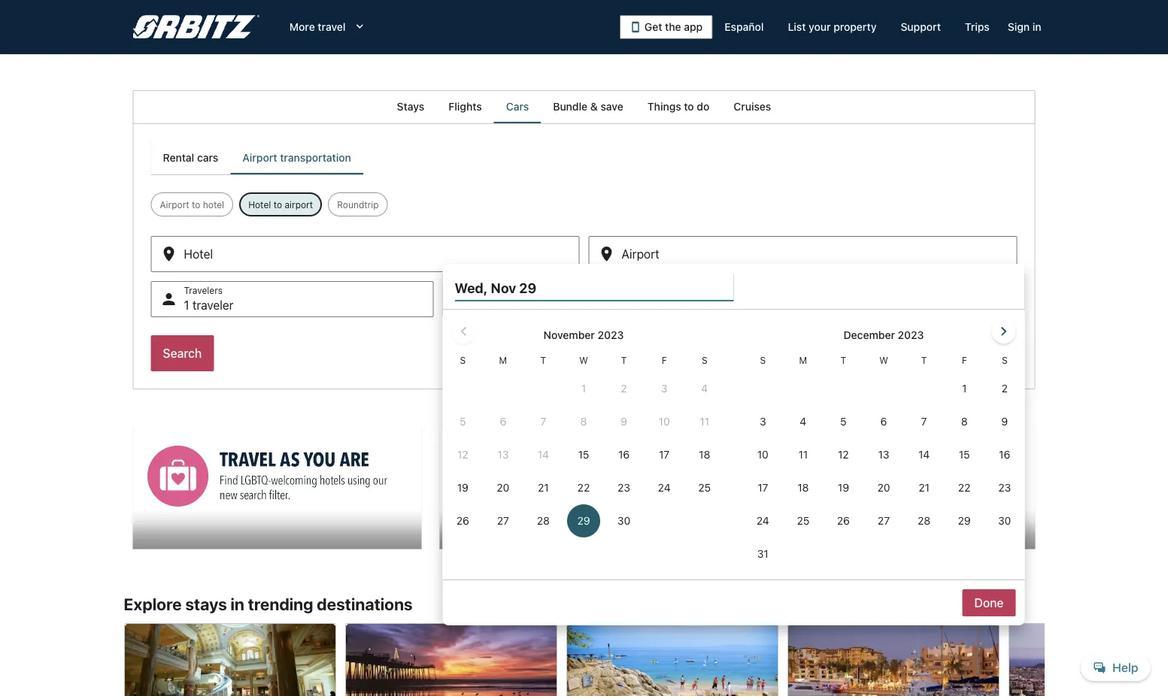 Task type: locate. For each thing, give the bounding box(es) containing it.
to right "hotel"
[[274, 199, 282, 210]]

trips link
[[953, 14, 1002, 41]]

travel
[[318, 21, 346, 33]]

to for hotel
[[274, 199, 282, 210]]

0 horizontal spatial to
[[192, 199, 200, 210]]

tab list
[[133, 90, 1036, 123], [151, 141, 363, 175]]

airport for airport transportation
[[242, 152, 277, 164]]

transportation
[[280, 152, 351, 164]]

save
[[601, 100, 623, 113]]

1 m from the left
[[499, 355, 507, 366]]

2 2023 from the left
[[898, 329, 924, 342]]

0 vertical spatial 29
[[519, 280, 537, 296]]

the
[[665, 21, 681, 33]]

pismo beach featuring a sunset, views and tropical scenes image
[[345, 623, 557, 697]]

2023 right december
[[898, 329, 924, 342]]

get the app
[[645, 21, 703, 33]]

0 horizontal spatial airport
[[160, 199, 189, 210]]

in right sign
[[1033, 21, 1042, 33]]

1 f from the left
[[662, 355, 667, 366]]

t down november 2023 at the top of page
[[621, 355, 627, 366]]

sign in button
[[1002, 14, 1048, 41]]

in
[[1033, 21, 1042, 33], [231, 595, 244, 614]]

1 horizontal spatial opens in a new window image
[[439, 426, 453, 440]]

2 m from the left
[[799, 355, 807, 366]]

1 vertical spatial in
[[231, 595, 244, 614]]

3 t from the left
[[841, 355, 846, 366]]

2 horizontal spatial to
[[684, 100, 694, 113]]

opens in a new window image
[[132, 426, 146, 440], [439, 426, 453, 440]]

0 horizontal spatial f
[[662, 355, 667, 366]]

0 vertical spatial tab list
[[133, 90, 1036, 123]]

cars
[[506, 100, 529, 113]]

things to do link
[[636, 90, 722, 123]]

w for december
[[880, 355, 888, 366]]

4 s from the left
[[1002, 355, 1008, 366]]

to left hotel
[[192, 199, 200, 210]]

done button
[[963, 590, 1016, 617]]

explore stays in trending destinations
[[124, 595, 413, 614]]

stays
[[397, 100, 424, 113]]

2 opens in a new window image from the left
[[439, 426, 453, 440]]

2023 for december 2023
[[898, 329, 924, 342]]

w down december 2023
[[880, 355, 888, 366]]

support link
[[889, 14, 953, 41]]

november 2023
[[544, 329, 624, 342]]

1 s from the left
[[460, 355, 466, 366]]

nov up nov 29
[[491, 280, 516, 296]]

hotel to airport
[[248, 199, 313, 210]]

tab list containing rental cars
[[151, 141, 363, 175]]

f for november 2023
[[662, 355, 667, 366]]

0 horizontal spatial w
[[579, 355, 588, 366]]

airport inside "tab list"
[[242, 152, 277, 164]]

0 vertical spatial in
[[1033, 21, 1042, 33]]

nov down wed, nov 29
[[476, 298, 497, 313]]

1 w from the left
[[579, 355, 588, 366]]

sign
[[1008, 21, 1030, 33]]

1
[[184, 298, 189, 313]]

w
[[579, 355, 588, 366], [880, 355, 888, 366]]

1 horizontal spatial airport
[[242, 152, 277, 164]]

2023 right november
[[598, 329, 624, 342]]

29 down wed, nov 29
[[501, 298, 515, 313]]

rental cars link
[[151, 141, 230, 175]]

w down november 2023 at the top of page
[[579, 355, 588, 366]]

cars link
[[494, 90, 541, 123]]

0 horizontal spatial opens in a new window image
[[132, 426, 146, 440]]

in inside main content
[[231, 595, 244, 614]]

2 w from the left
[[880, 355, 888, 366]]

m
[[499, 355, 507, 366], [799, 355, 807, 366]]

rental cars
[[163, 152, 218, 164]]

1 2023 from the left
[[598, 329, 624, 342]]

flights
[[449, 100, 482, 113]]

airport for airport to hotel
[[160, 199, 189, 210]]

0 horizontal spatial m
[[499, 355, 507, 366]]

get
[[645, 21, 662, 33]]

1 vertical spatial airport
[[160, 199, 189, 210]]

f
[[662, 355, 667, 366], [962, 355, 967, 366]]

your
[[809, 21, 831, 33]]

bundle & save link
[[541, 90, 636, 123]]

29
[[519, 280, 537, 296], [501, 298, 515, 313]]

1 traveler button
[[151, 281, 434, 317]]

bundle
[[553, 100, 588, 113]]

t down december 2023
[[921, 355, 927, 366]]

1 horizontal spatial m
[[799, 355, 807, 366]]

airport transportation link
[[230, 141, 363, 175]]

airport up "hotel"
[[242, 152, 277, 164]]

2 f from the left
[[962, 355, 967, 366]]

airport
[[242, 152, 277, 164], [160, 199, 189, 210]]

0 horizontal spatial 29
[[501, 298, 515, 313]]

december 2023
[[844, 329, 924, 342]]

nov
[[491, 280, 516, 296], [476, 298, 497, 313]]

1 horizontal spatial in
[[1033, 21, 1042, 33]]

3 s from the left
[[760, 355, 766, 366]]

wed, nov 29
[[455, 280, 537, 296]]

1 vertical spatial tab list
[[151, 141, 363, 175]]

more travel
[[290, 21, 346, 33]]

0 vertical spatial airport
[[242, 152, 277, 164]]

things to do
[[648, 100, 710, 113]]

1 horizontal spatial f
[[962, 355, 967, 366]]

1 horizontal spatial 2023
[[898, 329, 924, 342]]

nov 29
[[476, 298, 515, 313]]

rental
[[163, 152, 194, 164]]

stays
[[185, 595, 227, 614]]

to
[[684, 100, 694, 113], [192, 199, 200, 210], [274, 199, 282, 210]]

list your property
[[788, 21, 877, 33]]

1 horizontal spatial to
[[274, 199, 282, 210]]

0 horizontal spatial 2023
[[598, 329, 624, 342]]

in right stays
[[231, 595, 244, 614]]

wed,
[[455, 280, 488, 296]]

1 vertical spatial 29
[[501, 298, 515, 313]]

tab list for airport to hotel
[[133, 90, 1036, 123]]

4 t from the left
[[921, 355, 927, 366]]

destinations
[[317, 595, 413, 614]]

to inside things to do link
[[684, 100, 694, 113]]

t down november
[[541, 355, 546, 366]]

download the app button image
[[630, 21, 642, 33]]

1 horizontal spatial w
[[880, 355, 888, 366]]

0 horizontal spatial in
[[231, 595, 244, 614]]

to left do
[[684, 100, 694, 113]]

get the app link
[[620, 15, 713, 39]]

29 right wed,
[[519, 280, 537, 296]]

december
[[844, 329, 895, 342]]

search
[[163, 346, 202, 361]]

0 vertical spatial nov
[[491, 280, 516, 296]]

airport left hotel
[[160, 199, 189, 210]]

t
[[541, 355, 546, 366], [621, 355, 627, 366], [841, 355, 846, 366], [921, 355, 927, 366]]

s
[[460, 355, 466, 366], [702, 355, 708, 366], [760, 355, 766, 366], [1002, 355, 1008, 366]]

2023 for november 2023
[[598, 329, 624, 342]]

t down december
[[841, 355, 846, 366]]

2023
[[598, 329, 624, 342], [898, 329, 924, 342]]

tab list containing stays
[[133, 90, 1036, 123]]

2 t from the left
[[621, 355, 627, 366]]



Task type: vqa. For each thing, say whether or not it's contained in the screenshot.
1 traveler dropdown button on the top
yes



Task type: describe. For each thing, give the bounding box(es) containing it.
things
[[648, 100, 681, 113]]

bundle & save
[[553, 100, 623, 113]]

next month image
[[995, 323, 1013, 341]]

español button
[[713, 14, 776, 41]]

previous month image
[[455, 323, 473, 341]]

puerto vallarta showing a beach, general coastal views and kayaking or canoeing image
[[566, 623, 778, 697]]

trending
[[248, 595, 313, 614]]

marina cabo san lucas which includes a marina, a coastal town and night scenes image
[[787, 623, 999, 697]]

to for airport
[[192, 199, 200, 210]]

search button
[[151, 336, 214, 372]]

airport transportation
[[242, 152, 351, 164]]

1 t from the left
[[541, 355, 546, 366]]

f for december 2023
[[962, 355, 967, 366]]

november
[[544, 329, 595, 342]]

nov 29 button
[[443, 281, 726, 317]]

list
[[788, 21, 806, 33]]

hotel
[[203, 199, 224, 210]]

1 opens in a new window image from the left
[[132, 426, 146, 440]]

1 vertical spatial nov
[[476, 298, 497, 313]]

airport
[[285, 199, 313, 210]]

explore stays in trending destinations main content
[[0, 90, 1168, 697]]

do
[[697, 100, 710, 113]]

m for november 2023
[[499, 355, 507, 366]]

orbitz logo image
[[133, 15, 259, 39]]

support
[[901, 21, 941, 33]]

&
[[590, 100, 598, 113]]

sign in
[[1008, 21, 1042, 33]]

in inside dropdown button
[[1033, 21, 1042, 33]]

1 horizontal spatial 29
[[519, 280, 537, 296]]

explore
[[124, 595, 182, 614]]

tab list for hotel to airport
[[151, 141, 363, 175]]

español
[[725, 21, 764, 33]]

las vegas featuring interior views image
[[124, 623, 336, 697]]

app
[[684, 21, 703, 33]]

stays link
[[385, 90, 437, 123]]

list your property link
[[776, 14, 889, 41]]

cars
[[197, 152, 218, 164]]

flights link
[[437, 90, 494, 123]]

1 traveler
[[184, 298, 234, 313]]

hotel
[[248, 199, 271, 210]]

traveler
[[192, 298, 234, 313]]

property
[[834, 21, 877, 33]]

more
[[290, 21, 315, 33]]

more travel button
[[278, 14, 379, 41]]

cruises link
[[722, 90, 783, 123]]

wed, nov 29 button
[[455, 275, 734, 302]]

airport to hotel
[[160, 199, 224, 210]]

cruises
[[734, 100, 771, 113]]

w for november
[[579, 355, 588, 366]]

roundtrip
[[337, 199, 379, 210]]

to for things
[[684, 100, 694, 113]]

m for december 2023
[[799, 355, 807, 366]]

2 s from the left
[[702, 355, 708, 366]]

done
[[975, 596, 1004, 610]]

trips
[[965, 21, 990, 33]]



